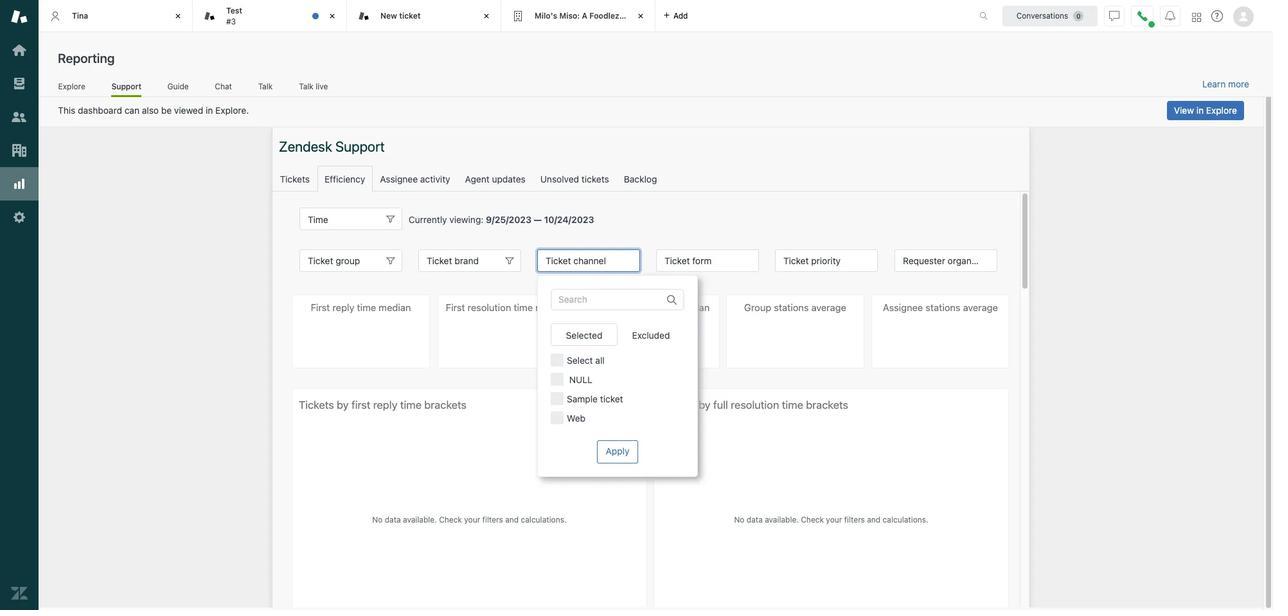 Task type: describe. For each thing, give the bounding box(es) containing it.
milo's miso: a foodlez subsidiary
[[535, 11, 662, 20]]

this
[[58, 105, 75, 116]]

new ticket tab
[[347, 0, 501, 32]]

customers image
[[11, 109, 28, 125]]

also
[[142, 105, 159, 116]]

new ticket
[[381, 11, 421, 20]]

subsidiary
[[621, 11, 662, 20]]

explore link
[[58, 81, 86, 95]]

live
[[316, 81, 328, 91]]

a
[[582, 11, 588, 20]]

in inside button
[[1197, 105, 1204, 116]]

explore inside 'explore' link
[[58, 81, 85, 91]]

conversations
[[1017, 11, 1069, 20]]

dashboard
[[78, 105, 122, 116]]

milo's miso: a foodlez subsidiary tab
[[501, 0, 662, 32]]

test #3
[[226, 6, 242, 26]]

learn more link
[[1203, 78, 1250, 90]]

chat
[[215, 81, 232, 91]]

talk live
[[299, 81, 328, 91]]

conversations button
[[1003, 5, 1098, 26]]

zendesk products image
[[1192, 13, 1201, 22]]

talk for talk live
[[299, 81, 314, 91]]

view in explore
[[1174, 105, 1237, 116]]

learn
[[1203, 78, 1226, 89]]

learn more
[[1203, 78, 1250, 89]]

get started image
[[11, 42, 28, 58]]

admin image
[[11, 209, 28, 226]]

this dashboard can also be viewed in explore.
[[58, 105, 249, 116]]

view
[[1174, 105, 1194, 116]]

talk for talk
[[258, 81, 273, 91]]

talk live link
[[299, 81, 328, 95]]

talk link
[[258, 81, 273, 95]]

guide link
[[167, 81, 189, 95]]

get help image
[[1212, 10, 1223, 22]]

more
[[1228, 78, 1250, 89]]

tina tab
[[39, 0, 193, 32]]



Task type: locate. For each thing, give the bounding box(es) containing it.
1 horizontal spatial explore
[[1206, 105, 1237, 116]]

2 close image from the left
[[634, 10, 647, 22]]

close image left new on the left top of the page
[[326, 10, 339, 22]]

close image
[[326, 10, 339, 22], [480, 10, 493, 22]]

button displays agent's chat status as invisible. image
[[1109, 11, 1120, 21]]

explore.
[[215, 105, 249, 116]]

chat link
[[215, 81, 232, 95]]

0 horizontal spatial explore
[[58, 81, 85, 91]]

support link
[[111, 81, 141, 97]]

explore down learn more link
[[1206, 105, 1237, 116]]

2 in from the left
[[1197, 105, 1204, 116]]

tab containing test
[[193, 0, 347, 32]]

1 talk from the left
[[258, 81, 273, 91]]

be
[[161, 105, 172, 116]]

1 close image from the left
[[172, 10, 184, 22]]

close image left the add dropdown button
[[634, 10, 647, 22]]

in right viewed
[[206, 105, 213, 116]]

#3
[[226, 16, 236, 26]]

close image inside new ticket tab
[[480, 10, 493, 22]]

1 horizontal spatial close image
[[634, 10, 647, 22]]

can
[[125, 105, 139, 116]]

explore up this
[[58, 81, 85, 91]]

1 horizontal spatial talk
[[299, 81, 314, 91]]

organizations image
[[11, 142, 28, 159]]

view in explore button
[[1167, 101, 1244, 120]]

in right view
[[1197, 105, 1204, 116]]

views image
[[11, 75, 28, 92]]

zendesk support image
[[11, 8, 28, 25]]

talk
[[258, 81, 273, 91], [299, 81, 314, 91]]

tab
[[193, 0, 347, 32]]

reporting image
[[11, 175, 28, 192]]

support
[[111, 81, 141, 91]]

guide
[[167, 81, 189, 91]]

close image inside "tina" tab
[[172, 10, 184, 22]]

tina
[[72, 11, 88, 20]]

explore inside view in explore button
[[1206, 105, 1237, 116]]

reporting
[[58, 51, 115, 66]]

close image for tina
[[172, 10, 184, 22]]

tabs tab list
[[39, 0, 966, 32]]

close image left #3
[[172, 10, 184, 22]]

new
[[381, 11, 397, 20]]

2 close image from the left
[[480, 10, 493, 22]]

main element
[[0, 0, 39, 610]]

1 vertical spatial explore
[[1206, 105, 1237, 116]]

close image left milo's
[[480, 10, 493, 22]]

1 close image from the left
[[326, 10, 339, 22]]

test
[[226, 6, 242, 15]]

explore
[[58, 81, 85, 91], [1206, 105, 1237, 116]]

notifications image
[[1165, 11, 1176, 21]]

1 horizontal spatial close image
[[480, 10, 493, 22]]

talk left live
[[299, 81, 314, 91]]

0 horizontal spatial close image
[[326, 10, 339, 22]]

foodlez
[[590, 11, 619, 20]]

close image
[[172, 10, 184, 22], [634, 10, 647, 22]]

0 horizontal spatial talk
[[258, 81, 273, 91]]

close image for milo's miso: a foodlez subsidiary
[[634, 10, 647, 22]]

1 in from the left
[[206, 105, 213, 116]]

close image inside milo's miso: a foodlez subsidiary tab
[[634, 10, 647, 22]]

0 horizontal spatial in
[[206, 105, 213, 116]]

milo's
[[535, 11, 557, 20]]

add
[[674, 11, 688, 20]]

talk right chat
[[258, 81, 273, 91]]

viewed
[[174, 105, 203, 116]]

zendesk image
[[11, 585, 28, 602]]

1 horizontal spatial in
[[1197, 105, 1204, 116]]

miso:
[[559, 11, 580, 20]]

in
[[206, 105, 213, 116], [1197, 105, 1204, 116]]

add button
[[656, 0, 696, 31]]

2 talk from the left
[[299, 81, 314, 91]]

0 horizontal spatial close image
[[172, 10, 184, 22]]

ticket
[[399, 11, 421, 20]]

0 vertical spatial explore
[[58, 81, 85, 91]]



Task type: vqa. For each thing, say whether or not it's contained in the screenshot.
"MICROPHONE."
no



